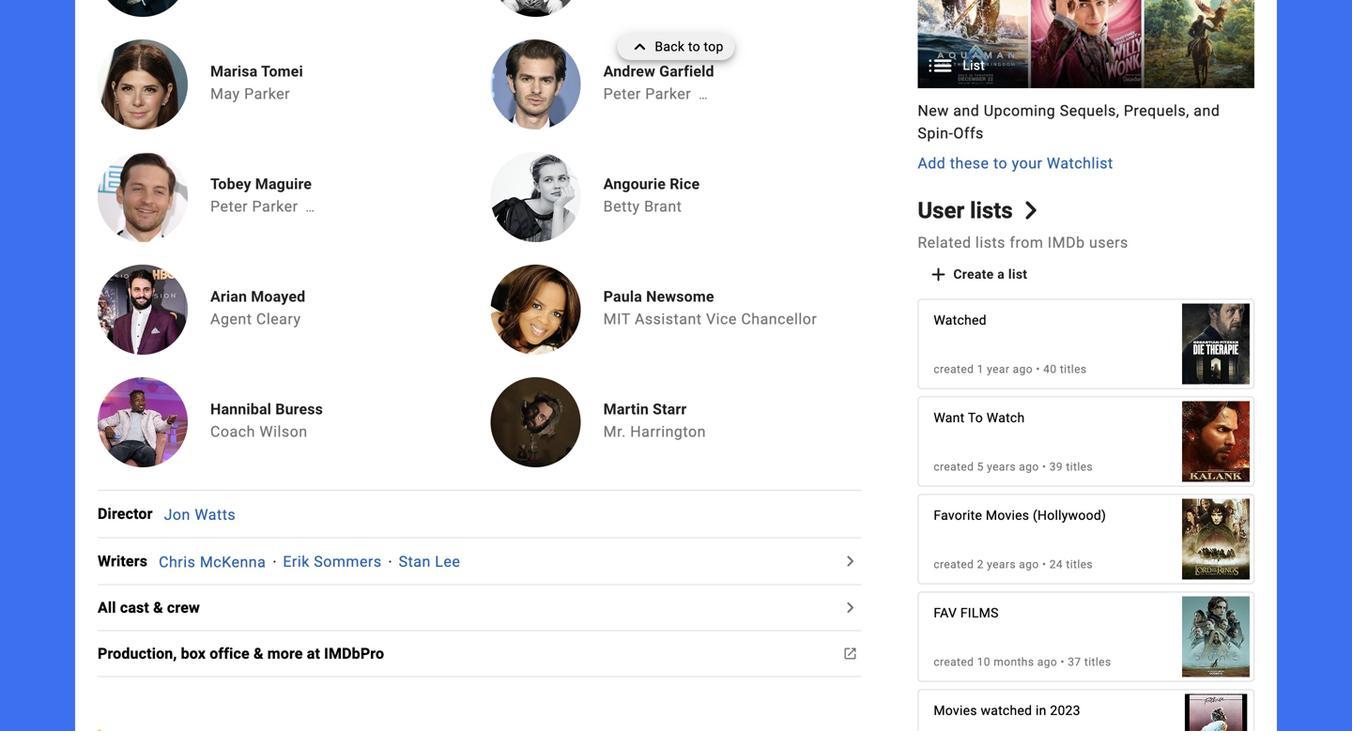 Task type: locate. For each thing, give the bounding box(es) containing it.
to left your
[[993, 154, 1008, 172]]

marisa tomei may parker
[[210, 63, 303, 103]]

peter parker link down tobey maguire link
[[210, 198, 298, 216]]

to left top at right top
[[688, 39, 700, 54]]

add these to your watchlist
[[918, 154, 1113, 172]]

created left 5
[[934, 461, 974, 474]]

peter parker link
[[603, 85, 691, 103], [210, 198, 298, 216]]

ago left the 39
[[1019, 461, 1039, 474]]

years right 5
[[987, 461, 1016, 474]]

… down maguire
[[306, 200, 315, 215]]

0 vertical spatial peter
[[603, 85, 641, 103]]

titles for movies
[[1066, 558, 1093, 571]]

maguire
[[255, 175, 312, 193]]

agent
[[210, 310, 252, 328]]

1 horizontal spatial peter
[[603, 85, 641, 103]]

titles right the 39
[[1066, 461, 1093, 474]]

angourie rice betty brant
[[603, 175, 700, 216]]

films
[[960, 606, 999, 621]]

want
[[934, 410, 965, 426]]

tobey maguire link
[[210, 175, 315, 194]]

list link
[[918, 0, 1254, 88]]

… for maguire
[[306, 200, 315, 215]]

• left "37" in the bottom right of the page
[[1061, 656, 1065, 669]]

• for movies
[[1042, 558, 1046, 571]]

ago
[[1013, 363, 1033, 376], [1019, 461, 1039, 474], [1019, 558, 1039, 571], [1037, 656, 1057, 669]]

andrew
[[603, 63, 655, 80]]

ago left "37" in the bottom right of the page
[[1037, 656, 1057, 669]]

these
[[950, 154, 989, 172]]

1 vertical spatial …
[[306, 200, 315, 215]]

paula newsome mit assistant vice chancellor
[[603, 288, 817, 328]]

titles right 40
[[1060, 363, 1087, 376]]

angourie
[[603, 175, 666, 193]]

arian moayed link
[[210, 287, 308, 306]]

1 vertical spatial to
[[993, 154, 1008, 172]]

chevron right inline image
[[1022, 201, 1040, 219]]

movies down created 5 years ago • 39 titles
[[986, 508, 1029, 524]]

coach
[[210, 423, 255, 441]]

all
[[98, 599, 116, 617]]

… for garfield
[[699, 87, 708, 102]]

0 horizontal spatial peter
[[210, 198, 248, 216]]

tony revolori image
[[491, 0, 581, 17]]

… down 'garfield'
[[699, 87, 708, 102]]

2 created from the top
[[934, 461, 974, 474]]

0 horizontal spatial &
[[153, 599, 163, 617]]

ago for films
[[1037, 656, 1057, 669]]

parker down marisa tomei 'link'
[[244, 85, 290, 103]]

1 vertical spatial movies
[[934, 703, 977, 719]]

want to watch
[[934, 410, 1025, 426]]

tobey maguire image
[[98, 152, 188, 242]]

created for fav
[[934, 656, 974, 669]]

production, box office & more at imdbpro
[[98, 645, 384, 663]]

lists up create a list
[[976, 234, 1006, 252]]

watched
[[934, 313, 987, 328]]

0 horizontal spatial and
[[953, 102, 980, 120]]

1 vertical spatial lists
[[976, 234, 1006, 252]]

created for favorite
[[934, 558, 974, 571]]

•
[[1036, 363, 1040, 376], [1042, 461, 1046, 474], [1042, 558, 1046, 571], [1061, 656, 1065, 669]]

list
[[1008, 267, 1028, 282]]

sequels,
[[1060, 102, 1120, 120]]

offs
[[953, 124, 984, 142]]

watched
[[981, 703, 1032, 719]]

0 vertical spatial lists
[[970, 197, 1013, 224]]

arian
[[210, 288, 247, 306]]

0 horizontal spatial to
[[688, 39, 700, 54]]

group containing new and upcoming sequels, prequels, and spin-offs
[[918, 0, 1254, 174]]

movies
[[986, 508, 1029, 524], [934, 703, 977, 719]]

1 horizontal spatial peter parker link
[[603, 85, 691, 103]]

ago left 24
[[1019, 558, 1039, 571]]

… inside tobey maguire peter parker …
[[306, 200, 315, 215]]

betty
[[603, 198, 640, 216]]

created left 10 on the right bottom of the page
[[934, 656, 974, 669]]

liv tyler, sean astin, sean bean, elijah wood, cate blanchett, viggo mortensen, ian mckellen, orlando bloom, billy boyd, dominic monaghan, and john rhys-davies in the lord of the rings: the fellowship of the ring (2001) image
[[1182, 489, 1250, 589]]

and right 'prequels,'
[[1194, 102, 1220, 120]]

peter inside andrew garfield peter parker …
[[603, 85, 641, 103]]

parker down andrew garfield link
[[645, 85, 691, 103]]

tobey maguire peter parker …
[[210, 175, 315, 216]]

…
[[699, 87, 708, 102], [306, 200, 315, 215]]

& inside "all cast & crew" button
[[153, 599, 163, 617]]

paula newsome link
[[603, 287, 825, 306]]

1 vertical spatial &
[[253, 645, 264, 663]]

tomei
[[261, 63, 303, 80]]

favorite movies (hollywood)
[[934, 508, 1106, 524]]

peter down andrew
[[603, 85, 641, 103]]

andrew garfield image
[[491, 40, 581, 130]]

0 vertical spatial movies
[[986, 508, 1029, 524]]

group
[[918, 0, 1254, 174]]

0 vertical spatial years
[[987, 461, 1016, 474]]

1 horizontal spatial …
[[699, 87, 708, 102]]

back to top button
[[617, 34, 735, 60]]

fav films
[[934, 606, 999, 621]]

harrington
[[630, 423, 706, 441]]

created 2 years ago • 24 titles
[[934, 558, 1093, 571]]

1 vertical spatial years
[[987, 558, 1016, 571]]

chris
[[159, 553, 196, 571]]

1 years from the top
[[987, 461, 1016, 474]]

& right cast
[[153, 599, 163, 617]]

peter parker link down andrew garfield link
[[603, 85, 691, 103]]

andrew garfield link
[[603, 62, 714, 81]]

and
[[953, 102, 980, 120], [1194, 102, 1220, 120]]

0 vertical spatial peter parker link
[[603, 85, 691, 103]]

mckenna
[[200, 553, 266, 571]]

& left more
[[253, 645, 264, 663]]

may
[[210, 85, 240, 103]]

created 1 year ago • 40 titles
[[934, 363, 1087, 376]]

lists
[[970, 197, 1013, 224], [976, 234, 1006, 252]]

1 and from the left
[[953, 102, 980, 120]]

martin starr mr. harrington
[[603, 401, 706, 441]]

years right "2" at the right bottom of page
[[987, 558, 1016, 571]]

marisa tomei link
[[210, 62, 303, 81]]

jon watts
[[164, 506, 236, 524]]

years
[[987, 461, 1016, 474], [987, 558, 1016, 571]]

back
[[655, 39, 685, 54]]

created left "2" at the right bottom of page
[[934, 558, 974, 571]]

titles right 24
[[1066, 558, 1093, 571]]

back to top
[[655, 39, 724, 54]]

created for want
[[934, 461, 974, 474]]

1 horizontal spatial movies
[[986, 508, 1029, 524]]

list group
[[918, 0, 1254, 88]]

• left the 39
[[1042, 461, 1046, 474]]

lists left chevron right inline image
[[970, 197, 1013, 224]]

10
[[977, 656, 991, 669]]

expand less image
[[629, 34, 655, 60]]

peter
[[603, 85, 641, 103], [210, 198, 248, 216]]

1 horizontal spatial &
[[253, 645, 264, 663]]

0 vertical spatial &
[[153, 599, 163, 617]]

starr
[[653, 401, 687, 418]]

parker
[[244, 85, 290, 103], [645, 85, 691, 103], [252, 198, 298, 216]]

mit assistant vice chancellor link
[[603, 310, 817, 328]]

5
[[977, 461, 984, 474]]

3 created from the top
[[934, 558, 974, 571]]

vice
[[706, 310, 737, 328]]

create a list button
[[918, 258, 1043, 292]]

angourie rice image
[[491, 152, 581, 242]]

fav
[[934, 606, 957, 621]]

peter for andrew garfield
[[603, 85, 641, 103]]

created left "1" at the right of page
[[934, 363, 974, 376]]

lists for user
[[970, 197, 1013, 224]]

and up "offs"
[[953, 102, 980, 120]]

stan lee
[[399, 553, 460, 571]]

andrew garfield peter parker …
[[603, 63, 714, 103]]

hannibal
[[210, 401, 271, 418]]

peter parker link for andrew
[[603, 85, 691, 103]]

peter inside tobey maguire peter parker …
[[210, 198, 248, 216]]

production art image
[[918, 0, 1254, 88]]

parker inside andrew garfield peter parker …
[[645, 85, 691, 103]]

peter down tobey
[[210, 198, 248, 216]]

1 horizontal spatial and
[[1194, 102, 1220, 120]]

hannibal buress link
[[210, 400, 323, 419]]

0 vertical spatial …
[[699, 87, 708, 102]]

0 horizontal spatial peter parker link
[[210, 198, 298, 216]]

1 vertical spatial peter parker link
[[210, 198, 298, 216]]

arian moayed image
[[98, 265, 188, 355]]

parker inside tobey maguire peter parker …
[[252, 198, 298, 216]]

wilson
[[260, 423, 308, 441]]

39
[[1050, 461, 1063, 474]]

0 horizontal spatial …
[[306, 200, 315, 215]]

4 created from the top
[[934, 656, 974, 669]]

0 horizontal spatial movies
[[934, 703, 977, 719]]

martin starr image
[[491, 378, 581, 468]]

user lists
[[918, 197, 1013, 224]]

2 years from the top
[[987, 558, 1016, 571]]

hannibal buress image
[[98, 378, 188, 468]]

parker inside marisa tomei may parker
[[244, 85, 290, 103]]

a
[[997, 267, 1005, 282]]

parker down maguire
[[252, 198, 298, 216]]

… inside andrew garfield peter parker …
[[699, 87, 708, 102]]

titles right "37" in the bottom right of the page
[[1084, 656, 1111, 669]]

movies left watched
[[934, 703, 977, 719]]

• left 24
[[1042, 558, 1046, 571]]

1 vertical spatial peter
[[210, 198, 248, 216]]

create a list
[[953, 267, 1028, 282]]



Task type: vqa. For each thing, say whether or not it's contained in the screenshot.
"New" within Everything New On Max In December link
no



Task type: describe. For each thing, give the bounding box(es) containing it.
new
[[918, 102, 949, 120]]

agent cleary link
[[210, 310, 301, 328]]

• left 40
[[1036, 363, 1040, 376]]

years for movies
[[987, 558, 1016, 571]]

mit
[[603, 310, 630, 328]]

related lists from imdb users
[[918, 234, 1128, 252]]

user lists link
[[918, 197, 1040, 224]]

arian moayed agent cleary
[[210, 288, 305, 328]]

benedict wong image
[[98, 0, 188, 17]]

marisa
[[210, 63, 258, 80]]

angourie rice link
[[603, 175, 700, 194]]

titles for films
[[1084, 656, 1111, 669]]

users
[[1089, 234, 1128, 252]]

javier bardem, josh brolin, rebecca ferguson, jason momoa, sharon duncan-brewster, oscar isaac, timothée chalamet, and zendaya in dune (2021) image
[[1182, 587, 1250, 687]]

the therapy (2023) image
[[1182, 294, 1250, 394]]

newsome
[[646, 288, 714, 306]]

garfield
[[659, 63, 714, 80]]

stan lee button
[[399, 553, 460, 571]]

months
[[994, 656, 1034, 669]]

created 5 years ago • 39 titles
[[934, 461, 1093, 474]]

ago right year
[[1013, 363, 1033, 376]]

parker for maguire
[[252, 198, 298, 216]]

parker for garfield
[[645, 85, 691, 103]]

see full cast and crew element
[[98, 503, 164, 526]]

favorite
[[934, 508, 982, 524]]

titles for to
[[1066, 461, 1093, 474]]

box
[[181, 645, 206, 663]]

(hollywood)
[[1033, 508, 1106, 524]]

production,
[[98, 645, 177, 663]]

lists for related
[[976, 234, 1006, 252]]

parker for tomei
[[244, 85, 290, 103]]

1 horizontal spatial to
[[993, 154, 1008, 172]]

chris mckenna
[[159, 553, 266, 571]]

production, box office & more at imdbpro button
[[98, 643, 395, 665]]

director
[[98, 505, 153, 523]]

see full cast and crew image
[[839, 597, 861, 619]]

related
[[918, 234, 971, 252]]

see full cast and crew image
[[839, 550, 861, 573]]

2023
[[1050, 703, 1081, 719]]

your
[[1012, 154, 1043, 172]]

moayed
[[251, 288, 305, 306]]

stan
[[399, 553, 431, 571]]

buress
[[275, 401, 323, 418]]

martin
[[603, 401, 649, 418]]

erik sommers
[[283, 553, 382, 571]]

mr. harrington link
[[603, 423, 706, 441]]

rice
[[670, 175, 700, 193]]

watts
[[195, 506, 236, 524]]

2 and from the left
[[1194, 102, 1220, 120]]

& inside production, box office & more at imdbpro button
[[253, 645, 264, 663]]

cast
[[120, 599, 149, 617]]

paula
[[603, 288, 642, 306]]

• for to
[[1042, 461, 1046, 474]]

• for films
[[1061, 656, 1065, 669]]

top
[[704, 39, 724, 54]]

assistant
[[635, 310, 702, 328]]

in
[[1036, 703, 1047, 719]]

sommers
[[314, 553, 382, 571]]

new and upcoming sequels, prequels, and spin-offs link
[[918, 99, 1254, 144]]

chancellor
[[741, 310, 817, 328]]

0 vertical spatial to
[[688, 39, 700, 54]]

cleary
[[256, 310, 301, 328]]

writers button
[[98, 550, 159, 573]]

2
[[977, 558, 984, 571]]

betty brant link
[[603, 198, 682, 216]]

imdbpro
[[324, 645, 384, 663]]

peter for tobey maguire
[[210, 198, 248, 216]]

from
[[1010, 234, 1044, 252]]

office
[[210, 645, 250, 663]]

marisa tomei image
[[98, 40, 188, 130]]

ago for to
[[1019, 461, 1039, 474]]

prequels,
[[1124, 102, 1189, 120]]

watchlist
[[1047, 154, 1113, 172]]

paula newsome image
[[491, 265, 581, 355]]

24
[[1050, 558, 1063, 571]]

hannibal buress coach wilson
[[210, 401, 323, 441]]

mr.
[[603, 423, 626, 441]]

peter parker link for tobey
[[210, 198, 298, 216]]

years for to
[[987, 461, 1016, 474]]

chris mckenna button
[[159, 553, 266, 571]]

imdb
[[1048, 234, 1085, 252]]

user
[[918, 197, 964, 224]]

more
[[267, 645, 303, 663]]

martin starr link
[[603, 400, 714, 419]]

spin-
[[918, 124, 953, 142]]

1 created from the top
[[934, 363, 974, 376]]

add
[[918, 154, 946, 172]]

40
[[1043, 363, 1057, 376]]

add image
[[927, 263, 950, 286]]

movies watched in 2023
[[934, 703, 1081, 719]]

writers
[[98, 553, 147, 570]]

jon
[[164, 506, 190, 524]]

tobey
[[210, 175, 251, 193]]

at
[[307, 645, 320, 663]]

varun dhawan in kalank (2019) image
[[1182, 392, 1250, 492]]

created 10 months ago • 37 titles
[[934, 656, 1111, 669]]

ago for movies
[[1019, 558, 1039, 571]]

lee
[[435, 553, 460, 571]]

production, box office & more at imdbpro image
[[839, 643, 861, 665]]



